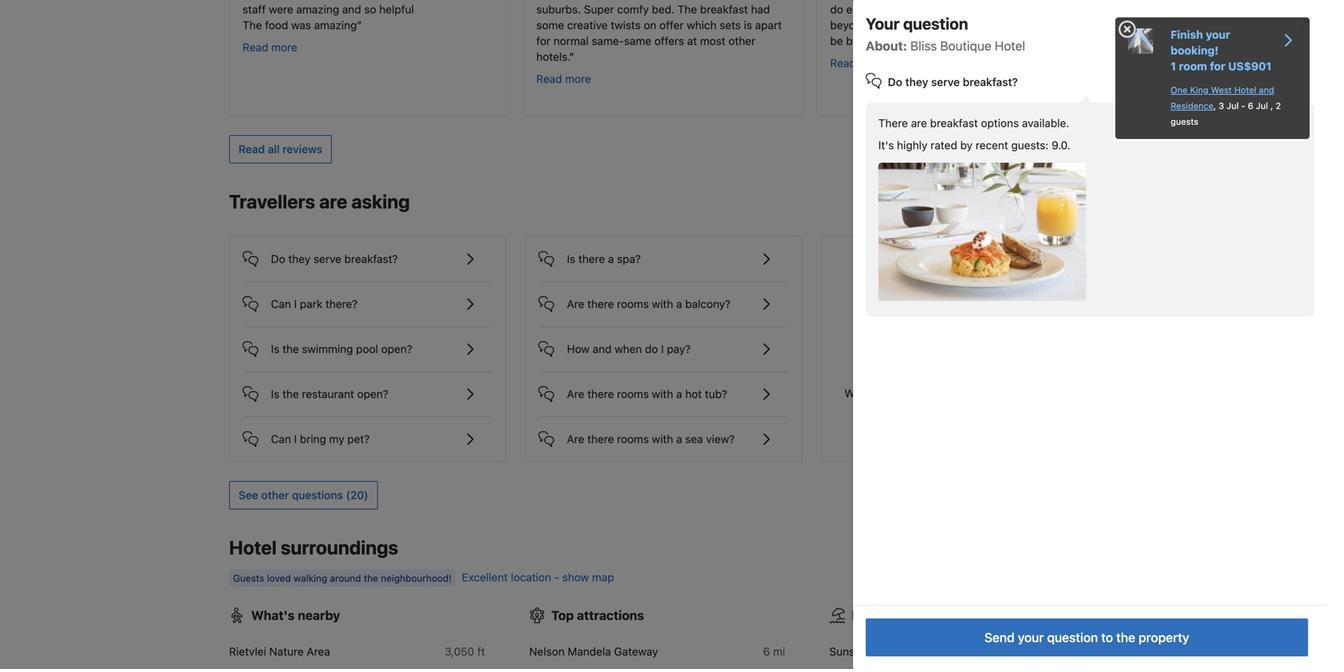 Task type: describe. For each thing, give the bounding box(es) containing it.
the left restaurant
[[283, 388, 299, 401]]

boutique
[[941, 38, 992, 53]]

my
[[329, 433, 344, 446]]

question inside your question about: bliss boutique hotel
[[904, 14, 969, 33]]

can i bring my pet? button
[[243, 417, 493, 449]]

balcony?
[[685, 297, 731, 310]]

they inside your question dialog
[[906, 75, 929, 89]]

are for are there rooms with a balcony?
[[567, 297, 585, 310]]

restaurant
[[302, 388, 354, 401]]

hot
[[685, 388, 702, 401]]

when
[[615, 342, 642, 356]]

0 horizontal spatial read more
[[243, 41, 297, 54]]

hotel inside one king west hotel and residence
[[1235, 85, 1257, 95]]

king
[[1190, 85, 1209, 95]]

rated
[[931, 139, 958, 152]]

send your question to the property button
[[866, 619, 1309, 657]]

room
[[1179, 60, 1208, 73]]

1 jul from the left
[[1227, 101, 1239, 111]]

send your question to the property
[[985, 630, 1190, 645]]

this is a carousel with rotating slides. it displays featured reviews of the property. use next and previous buttons to navigate. region
[[217, 0, 1111, 122]]

beach
[[868, 645, 900, 658]]

0 horizontal spatial read more button
[[243, 39, 297, 55]]

read all reviews button
[[229, 135, 332, 164]]

breakfast? inside your question dialog
[[963, 75, 1018, 89]]

, 3 jul - 6 jul  ,
[[1214, 101, 1276, 111]]

instant
[[906, 387, 941, 400]]

a inside is there a spa? button
[[608, 252, 614, 265]]

2 , from the left
[[1271, 101, 1274, 111]]

reviews
[[283, 143, 323, 156]]

park
[[300, 297, 323, 310]]

guests
[[1171, 117, 1199, 127]]

can for can i bring my pet?
[[271, 433, 291, 446]]

we
[[845, 387, 861, 400]]

can i bring my pet?
[[271, 433, 370, 446]]

0 horizontal spatial hotel
[[229, 536, 277, 559]]

do
[[645, 342, 658, 356]]

beaches
[[852, 608, 904, 623]]

are there rooms with a balcony? button
[[539, 282, 789, 314]]

beaches in the neighbourhood
[[852, 608, 1038, 623]]

150
[[1056, 645, 1075, 658]]

residence
[[1171, 101, 1214, 111]]

by
[[961, 139, 973, 152]]

finish your booking! 1 room for us$901
[[1171, 28, 1272, 73]]

0 horizontal spatial to
[[983, 387, 994, 400]]

is for is the restaurant open?
[[271, 388, 280, 401]]

is the swimming pool open? button
[[243, 327, 493, 359]]

there for are there rooms with a hot tub?
[[588, 388, 614, 401]]

-
[[1242, 101, 1246, 111]]

finish
[[1171, 28, 1204, 41]]

attractions
[[577, 608, 644, 623]]

one king west hotel and residence image
[[1128, 28, 1154, 54]]

serve inside your question dialog
[[931, 75, 960, 89]]

read inside button
[[239, 143, 265, 156]]

room picture image
[[879, 163, 1086, 301]]

your question dialog
[[828, 0, 1328, 669]]

there for are there rooms with a sea view?
[[588, 433, 614, 446]]

are for are there rooms with a sea view?
[[567, 433, 585, 446]]

is there a spa? button
[[539, 237, 789, 269]]

(20)
[[346, 489, 368, 502]]

swimming
[[302, 342, 353, 356]]

are for travellers
[[319, 190, 348, 213]]

a for balcony?
[[676, 297, 682, 310]]

sea
[[685, 433, 703, 446]]

is there a spa?
[[567, 252, 641, 265]]

your for question
[[1018, 630, 1044, 645]]

nearby
[[298, 608, 340, 623]]

an
[[891, 387, 903, 400]]

1
[[1171, 60, 1177, 73]]

are there rooms with a sea view?
[[567, 433, 735, 446]]

in
[[907, 608, 918, 623]]

sunset beach
[[830, 645, 900, 658]]

1 vertical spatial open?
[[357, 388, 388, 401]]

150 ft
[[1056, 645, 1086, 658]]

other
[[261, 489, 289, 502]]

are there rooms with a balcony?
[[567, 297, 731, 310]]

is the swimming pool open?
[[271, 342, 412, 356]]

3
[[1219, 101, 1225, 111]]

to inside button
[[1102, 630, 1113, 645]]

sunset
[[830, 645, 865, 658]]

answer
[[944, 387, 980, 400]]

a for sea
[[676, 433, 682, 446]]

a for hot
[[676, 388, 682, 401]]

can i park there? button
[[243, 282, 493, 314]]

2 vertical spatial more
[[565, 72, 591, 85]]

i for can i bring my pet?
[[294, 433, 297, 446]]

2 vertical spatial read more
[[537, 72, 591, 85]]

guests:
[[1012, 139, 1049, 152]]

2
[[1276, 101, 1281, 111]]

with for balcony?
[[652, 297, 673, 310]]

have
[[864, 387, 888, 400]]

there?
[[326, 297, 358, 310]]

are for are there rooms with a hot tub?
[[567, 388, 585, 401]]

your for booking!
[[1206, 28, 1231, 41]]

mi
[[773, 645, 785, 658]]

bring
[[300, 433, 326, 446]]

is the restaurant open?
[[271, 388, 388, 401]]

1 vertical spatial i
[[661, 342, 664, 356]]

is for is there a spa?
[[567, 252, 576, 265]]

looking?
[[944, 299, 1007, 317]]

ft for 150 ft
[[1078, 645, 1086, 658]]

see availability button
[[1002, 189, 1098, 217]]

and inside one king west hotel and residence
[[1259, 85, 1275, 95]]

nelson mandela gateway
[[529, 645, 658, 658]]

rietvlei nature area
[[229, 645, 330, 658]]

one
[[1171, 85, 1188, 95]]

2 horizontal spatial read more button
[[830, 55, 885, 71]]

tub?
[[705, 388, 728, 401]]

the left the swimming
[[283, 342, 299, 356]]

there for is there a spa?
[[579, 252, 605, 265]]

3,050
[[445, 645, 474, 658]]

3,050 ft
[[445, 645, 485, 658]]



Task type: vqa. For each thing, say whether or not it's contained in the screenshot.
"18" checkbox
no



Task type: locate. For each thing, give the bounding box(es) containing it.
with for hot
[[652, 388, 673, 401]]

is inside is there a spa? button
[[567, 252, 576, 265]]

there inside "button"
[[588, 297, 614, 310]]

and inside button
[[593, 342, 612, 356]]

2 horizontal spatial read more
[[830, 56, 885, 69]]

how and when do i pay?
[[567, 342, 691, 356]]

rooms down spa?
[[617, 297, 649, 310]]

a inside "are there rooms with a hot tub?" button
[[676, 388, 682, 401]]

see inside button
[[1011, 196, 1031, 209]]

asking
[[352, 190, 410, 213]]

ft
[[477, 645, 485, 658], [1078, 645, 1086, 658]]

1 horizontal spatial and
[[1259, 85, 1275, 95]]

1 vertical spatial 6
[[763, 645, 770, 658]]

1 are from the top
[[567, 297, 585, 310]]

do inside your question dialog
[[888, 75, 903, 89]]

"
[[357, 19, 362, 32], [959, 34, 964, 47], [569, 50, 574, 63]]

is inside is the restaurant open? button
[[271, 388, 280, 401]]

1 horizontal spatial ,
[[1271, 101, 1274, 111]]

travellers are asking
[[229, 190, 410, 213]]

1 vertical spatial rooms
[[617, 388, 649, 401]]

1 vertical spatial are
[[567, 388, 585, 401]]

rooms inside "button"
[[617, 297, 649, 310]]

1 vertical spatial breakfast?
[[344, 252, 398, 265]]

1 vertical spatial see
[[239, 489, 258, 502]]

question right send
[[1047, 630, 1098, 645]]

is the restaurant open? button
[[243, 372, 493, 404]]

1 horizontal spatial questions
[[1025, 387, 1075, 400]]

question inside button
[[1047, 630, 1098, 645]]

all
[[268, 143, 280, 156]]

1 vertical spatial hotel
[[1235, 85, 1257, 95]]

3 rooms from the top
[[617, 433, 649, 446]]

the
[[283, 342, 299, 356], [283, 388, 299, 401], [921, 608, 941, 623], [1117, 630, 1136, 645]]

your
[[866, 14, 900, 33]]

,
[[1214, 101, 1217, 111], [1271, 101, 1274, 111]]

how and when do i pay? button
[[539, 327, 789, 359]]

do up can i park there?
[[271, 252, 285, 265]]

hotel down other
[[229, 536, 277, 559]]

1 rooms from the top
[[617, 297, 649, 310]]

they
[[906, 75, 929, 89], [288, 252, 311, 265]]

2 horizontal spatial "
[[959, 34, 964, 47]]

highly
[[897, 139, 928, 152]]

there down is there a spa?
[[588, 297, 614, 310]]

0 horizontal spatial questions
[[292, 489, 343, 502]]

0 horizontal spatial ,
[[1214, 101, 1217, 111]]

0 vertical spatial rooms
[[617, 297, 649, 310]]

1 vertical spatial more
[[859, 56, 885, 69]]

and
[[1259, 85, 1275, 95], [593, 342, 612, 356]]

mandela
[[568, 645, 611, 658]]

rooms for sea
[[617, 433, 649, 446]]

1 vertical spatial do
[[271, 252, 285, 265]]

1 vertical spatial question
[[1047, 630, 1098, 645]]

2 vertical spatial is
[[271, 388, 280, 401]]

a left spa?
[[608, 252, 614, 265]]

do they serve breakfast? inside your question dialog
[[888, 75, 1018, 89]]

6
[[1248, 101, 1254, 111], [763, 645, 770, 658]]

0 vertical spatial do they serve breakfast?
[[888, 75, 1018, 89]]

they down the bliss
[[906, 75, 929, 89]]

2 guests
[[1171, 101, 1281, 127]]

2 with from the top
[[652, 388, 673, 401]]

2 vertical spatial hotel
[[229, 536, 277, 559]]

with left hot
[[652, 388, 673, 401]]

1 horizontal spatial breakfast?
[[963, 75, 1018, 89]]

2 ft from the left
[[1078, 645, 1086, 658]]

breakfast?
[[963, 75, 1018, 89], [344, 252, 398, 265]]

questions left (20)
[[292, 489, 343, 502]]

1 horizontal spatial do they serve breakfast?
[[888, 75, 1018, 89]]

1 vertical spatial they
[[288, 252, 311, 265]]

2 vertical spatial i
[[294, 433, 297, 446]]

your inside button
[[1018, 630, 1044, 645]]

read more button
[[243, 39, 297, 55], [830, 55, 885, 71], [537, 71, 591, 87]]

read all reviews
[[239, 143, 323, 156]]

0 vertical spatial open?
[[381, 342, 412, 356]]

are left "asking"
[[319, 190, 348, 213]]

1 can from the top
[[271, 297, 291, 310]]

0 vertical spatial 6
[[1248, 101, 1254, 111]]

jul left '2'
[[1256, 101, 1268, 111]]

1 vertical spatial do they serve breakfast?
[[271, 252, 398, 265]]

the right in at the bottom of the page
[[921, 608, 941, 623]]

0 horizontal spatial 6
[[763, 645, 770, 658]]

0 vertical spatial i
[[294, 297, 297, 310]]

1 horizontal spatial jul
[[1256, 101, 1268, 111]]

questions inside button
[[292, 489, 343, 502]]

3 are from the top
[[567, 433, 585, 446]]

and right how
[[593, 342, 612, 356]]

your question about: bliss boutique hotel
[[866, 14, 1026, 53]]

2 vertical spatial "
[[569, 50, 574, 63]]

do down about:
[[888, 75, 903, 89]]

are
[[567, 297, 585, 310], [567, 388, 585, 401], [567, 433, 585, 446]]

6 left mi
[[763, 645, 770, 658]]

a left balcony?
[[676, 297, 682, 310]]

0 vertical spatial serve
[[931, 75, 960, 89]]

hotel up the , 3 jul - 6 jul  ,
[[1235, 85, 1257, 95]]

0 vertical spatial breakfast?
[[963, 75, 1018, 89]]

about:
[[866, 38, 907, 53]]

hotel right boutique
[[995, 38, 1026, 53]]

is left restaurant
[[271, 388, 280, 401]]

do inside button
[[271, 252, 285, 265]]

there down are there rooms with a hot tub?
[[588, 433, 614, 446]]

there
[[879, 117, 908, 130]]

it's highly rated by recent guests: 9.0.
[[879, 139, 1071, 152]]

are there rooms with a sea view? button
[[539, 417, 789, 449]]

nature
[[269, 645, 304, 658]]

a left hot
[[676, 388, 682, 401]]

jul left the -
[[1227, 101, 1239, 111]]

serve
[[931, 75, 960, 89], [314, 252, 342, 265]]

see left other
[[239, 489, 258, 502]]

1 vertical spatial serve
[[314, 252, 342, 265]]

1 horizontal spatial your
[[1206, 28, 1231, 41]]

neighbourhood
[[944, 608, 1038, 623]]

1 vertical spatial can
[[271, 433, 291, 446]]

1 horizontal spatial to
[[1102, 630, 1113, 645]]

0 vertical spatial with
[[652, 297, 673, 310]]

do they serve breakfast? up there?
[[271, 252, 398, 265]]

6 right the -
[[1248, 101, 1254, 111]]

are up highly
[[911, 117, 927, 130]]

1 vertical spatial are
[[319, 190, 348, 213]]

2 vertical spatial rooms
[[617, 433, 649, 446]]

" for read more button to the left
[[357, 19, 362, 32]]

a inside 'are there rooms with a balcony?' "button"
[[676, 297, 682, 310]]

1 horizontal spatial hotel
[[995, 38, 1026, 53]]

1 vertical spatial and
[[593, 342, 612, 356]]

are inside "button"
[[567, 297, 585, 310]]

" for read more button to the right
[[959, 34, 964, 47]]

open? right pool
[[381, 342, 412, 356]]

0 vertical spatial are
[[911, 117, 927, 130]]

breakfast? inside button
[[344, 252, 398, 265]]

0 vertical spatial question
[[904, 14, 969, 33]]

pet?
[[347, 433, 370, 446]]

0 vertical spatial "
[[357, 19, 362, 32]]

there are breakfast options available.
[[879, 117, 1070, 130]]

1 horizontal spatial more
[[565, 72, 591, 85]]

is left spa?
[[567, 252, 576, 265]]

0 horizontal spatial your
[[1018, 630, 1044, 645]]

see availability
[[1011, 196, 1089, 209]]

1 horizontal spatial they
[[906, 75, 929, 89]]

rooms for hot
[[617, 388, 649, 401]]

do they serve breakfast?
[[888, 75, 1018, 89], [271, 252, 398, 265]]

they inside button
[[288, 252, 311, 265]]

2 vertical spatial are
[[567, 433, 585, 446]]

view?
[[706, 433, 735, 446]]

0 vertical spatial see
[[1011, 196, 1031, 209]]

see for see availability
[[1011, 196, 1031, 209]]

1 with from the top
[[652, 297, 673, 310]]

question
[[904, 14, 969, 33], [1047, 630, 1098, 645]]

2 jul from the left
[[1256, 101, 1268, 111]]

1 vertical spatial questions
[[292, 489, 343, 502]]

breakfast? up options in the right top of the page
[[963, 75, 1018, 89]]

1 ft from the left
[[477, 645, 485, 658]]

see inside button
[[239, 489, 258, 502]]

area
[[307, 645, 330, 658]]

, left '2'
[[1271, 101, 1274, 111]]

a left sea on the bottom of page
[[676, 433, 682, 446]]

what's nearby
[[251, 608, 340, 623]]

question up the bliss
[[904, 14, 969, 33]]

they up park
[[288, 252, 311, 265]]

1 horizontal spatial read more
[[537, 72, 591, 85]]

top attractions
[[552, 608, 644, 623]]

with
[[652, 297, 673, 310], [652, 388, 673, 401], [652, 433, 673, 446]]

2 rooms from the top
[[617, 388, 649, 401]]

1 horizontal spatial read more button
[[537, 71, 591, 87]]

with for sea
[[652, 433, 673, 446]]

a inside are there rooms with a sea view? button
[[676, 433, 682, 446]]

1 vertical spatial with
[[652, 388, 673, 401]]

2 are from the top
[[567, 388, 585, 401]]

, left 3
[[1214, 101, 1217, 111]]

serve down boutique
[[931, 75, 960, 89]]

there down how
[[588, 388, 614, 401]]

are
[[911, 117, 927, 130], [319, 190, 348, 213]]

0 horizontal spatial and
[[593, 342, 612, 356]]

send
[[985, 630, 1015, 645]]

with inside "button"
[[652, 297, 673, 310]]

rietvlei
[[229, 645, 266, 658]]

ft right "3,050" at the left of page
[[477, 645, 485, 658]]

west
[[1211, 85, 1232, 95]]

do they serve breakfast? down boutique
[[888, 75, 1018, 89]]

questions
[[1025, 387, 1075, 400], [292, 489, 343, 502]]

is inside is the swimming pool open? button
[[271, 342, 280, 356]]

what's
[[251, 608, 295, 623]]

1 , from the left
[[1214, 101, 1217, 111]]

hotel inside your question about: bliss boutique hotel
[[995, 38, 1026, 53]]

there left spa?
[[579, 252, 605, 265]]

0 horizontal spatial serve
[[314, 252, 342, 265]]

1 horizontal spatial serve
[[931, 75, 960, 89]]

0 horizontal spatial breakfast?
[[344, 252, 398, 265]]

the inside button
[[1117, 630, 1136, 645]]

1 vertical spatial read more
[[830, 56, 885, 69]]

serve up can i park there?
[[314, 252, 342, 265]]

see left availability in the right of the page
[[1011, 196, 1031, 209]]

it's
[[879, 139, 894, 152]]

your up the booking!
[[1206, 28, 1231, 41]]

0 vertical spatial read more
[[243, 41, 297, 54]]

questions right most at the bottom of page
[[1025, 387, 1075, 400]]

serve inside button
[[314, 252, 342, 265]]

surroundings
[[281, 536, 398, 559]]

2 horizontal spatial hotel
[[1235, 85, 1257, 95]]

hotel surroundings
[[229, 536, 398, 559]]

property
[[1139, 630, 1190, 645]]

0 vertical spatial do
[[888, 75, 903, 89]]

0 vertical spatial your
[[1206, 28, 1231, 41]]

0 horizontal spatial they
[[288, 252, 311, 265]]

can for can i park there?
[[271, 297, 291, 310]]

options
[[981, 117, 1019, 130]]

to right 150 ft
[[1102, 630, 1113, 645]]

can left bring
[[271, 433, 291, 446]]

see for see other questions (20)
[[239, 489, 258, 502]]

rooms for balcony?
[[617, 297, 649, 310]]

1 vertical spatial "
[[959, 34, 964, 47]]

i right do
[[661, 342, 664, 356]]

i
[[294, 297, 297, 310], [661, 342, 664, 356], [294, 433, 297, 446]]

1 horizontal spatial question
[[1047, 630, 1098, 645]]

breakfast
[[930, 117, 978, 130]]

with up how and when do i pay? button
[[652, 297, 673, 310]]

booking!
[[1171, 44, 1219, 57]]

0 horizontal spatial jul
[[1227, 101, 1239, 111]]

is left the swimming
[[271, 342, 280, 356]]

are there rooms with a hot tub?
[[567, 388, 728, 401]]

are for there
[[911, 117, 927, 130]]

to left most at the bottom of page
[[983, 387, 994, 400]]

is for is the swimming pool open?
[[271, 342, 280, 356]]

0 horizontal spatial are
[[319, 190, 348, 213]]

see other questions (20)
[[239, 489, 368, 502]]

0 horizontal spatial ft
[[477, 645, 485, 658]]

0 vertical spatial can
[[271, 297, 291, 310]]

2 horizontal spatial more
[[859, 56, 885, 69]]

0 vertical spatial questions
[[1025, 387, 1075, 400]]

nelson
[[529, 645, 565, 658]]

can left park
[[271, 297, 291, 310]]

breakfast? up can i park there? button
[[344, 252, 398, 265]]

2 can from the top
[[271, 433, 291, 446]]

there
[[579, 252, 605, 265], [588, 297, 614, 310], [588, 388, 614, 401], [588, 433, 614, 446]]

jul
[[1227, 101, 1239, 111], [1256, 101, 1268, 111]]

1 horizontal spatial are
[[911, 117, 927, 130]]

read more
[[243, 41, 297, 54], [830, 56, 885, 69], [537, 72, 591, 85]]

" for read more button to the middle
[[569, 50, 574, 63]]

with left sea on the bottom of page
[[652, 433, 673, 446]]

0 vertical spatial to
[[983, 387, 994, 400]]

ft for 3,050 ft
[[477, 645, 485, 658]]

6 mi
[[763, 645, 785, 658]]

and up the , 3 jul - 6 jul  ,
[[1259, 85, 1275, 95]]

1 horizontal spatial do
[[888, 75, 903, 89]]

1 vertical spatial to
[[1102, 630, 1113, 645]]

the left property
[[1117, 630, 1136, 645]]

2 vertical spatial with
[[652, 433, 673, 446]]

0 horizontal spatial see
[[239, 489, 258, 502]]

how
[[567, 342, 590, 356]]

1 horizontal spatial ft
[[1078, 645, 1086, 658]]

0 horizontal spatial do
[[271, 252, 285, 265]]

your inside finish your booking! 1 room for us$901
[[1206, 28, 1231, 41]]

0 vertical spatial hotel
[[995, 38, 1026, 53]]

0 horizontal spatial do they serve breakfast?
[[271, 252, 398, 265]]

open? up "can i bring my pet?" button
[[357, 388, 388, 401]]

0 vertical spatial they
[[906, 75, 929, 89]]

1 horizontal spatial 6
[[1248, 101, 1254, 111]]

your right send
[[1018, 630, 1044, 645]]

do they serve breakfast? inside button
[[271, 252, 398, 265]]

for
[[1210, 60, 1226, 73]]

rooms down the how and when do i pay?
[[617, 388, 649, 401]]

1 horizontal spatial see
[[1011, 196, 1031, 209]]

0 horizontal spatial "
[[357, 19, 362, 32]]

i left bring
[[294, 433, 297, 446]]

ft right 150
[[1078, 645, 1086, 658]]

1 vertical spatial is
[[271, 342, 280, 356]]

see other questions (20) button
[[229, 481, 378, 510]]

3 with from the top
[[652, 433, 673, 446]]

i left park
[[294, 297, 297, 310]]

0 vertical spatial more
[[271, 41, 297, 54]]

are inside your question dialog
[[911, 117, 927, 130]]

0 vertical spatial is
[[567, 252, 576, 265]]

pay?
[[667, 342, 691, 356]]

1 horizontal spatial "
[[569, 50, 574, 63]]

recent
[[976, 139, 1009, 152]]

gateway
[[614, 645, 658, 658]]

rooms down are there rooms with a hot tub?
[[617, 433, 649, 446]]

availability
[[1034, 196, 1089, 209]]

1 vertical spatial your
[[1018, 630, 1044, 645]]

i for can i park there?
[[294, 297, 297, 310]]

0 horizontal spatial more
[[271, 41, 297, 54]]

0 vertical spatial are
[[567, 297, 585, 310]]

can
[[271, 297, 291, 310], [271, 433, 291, 446]]

there for are there rooms with a balcony?
[[588, 297, 614, 310]]



